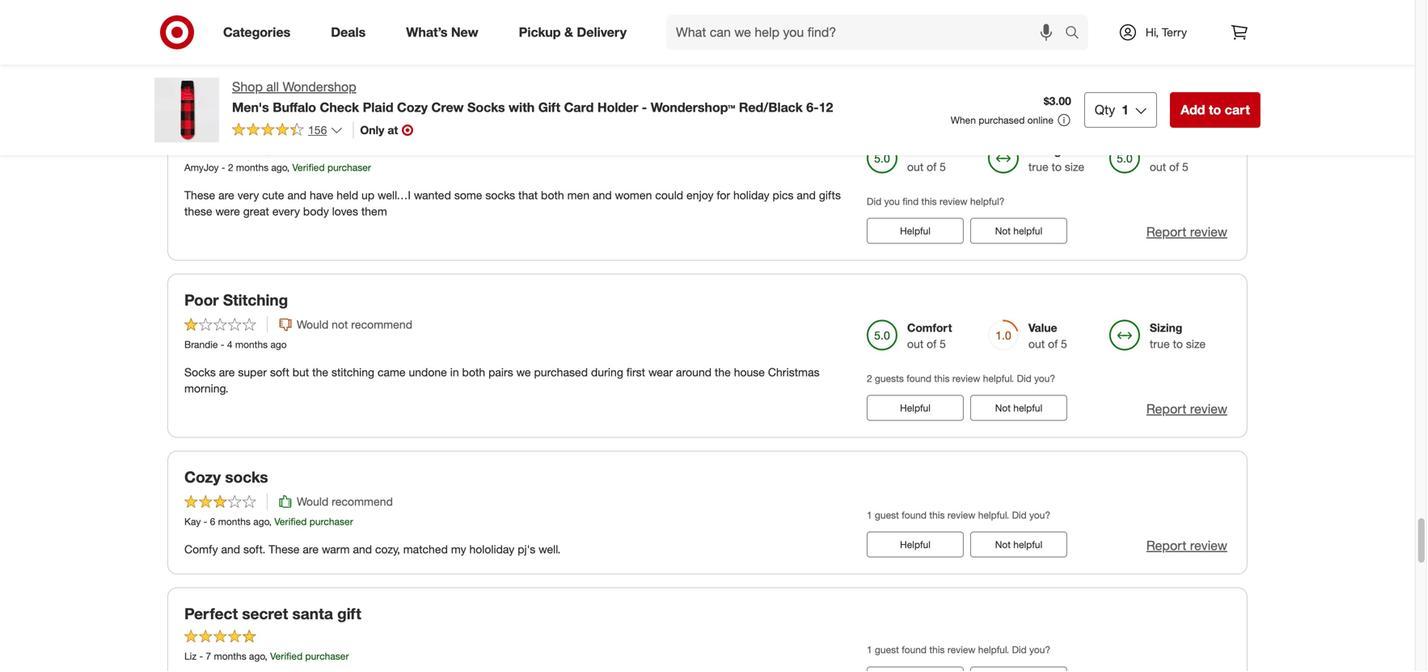 Task type: locate. For each thing, give the bounding box(es) containing it.
1 vertical spatial report review
[[1147, 401, 1228, 417]]

1 horizontal spatial they're
[[418, 10, 455, 24]]

0 vertical spatial cozy
[[397, 99, 428, 115]]

old
[[340, 10, 355, 24]]

comfy
[[184, 542, 218, 556]]

and
[[259, 10, 278, 24], [287, 188, 307, 202], [593, 188, 612, 202], [797, 188, 816, 202], [221, 542, 240, 556], [353, 542, 372, 556]]

purchased
[[979, 114, 1025, 126], [534, 365, 588, 379]]

buffalo
[[273, 99, 316, 115]]

cozy up at
[[397, 99, 428, 115]]

1 vertical spatial comfort
[[907, 321, 952, 335]]

pickup & delivery link
[[505, 15, 647, 50]]

3 helpful from the top
[[900, 402, 931, 414]]

0 vertical spatial you?
[[1035, 372, 1056, 385]]

helpful
[[1014, 48, 1043, 60], [1014, 225, 1043, 237], [1014, 402, 1043, 414], [1014, 539, 1043, 551]]

would recommend
[[297, 140, 393, 155], [297, 494, 393, 509]]

1 vertical spatial value
[[1029, 321, 1058, 335]]

0 vertical spatial are
[[218, 188, 234, 202]]

are for poor
[[219, 365, 235, 379]]

ago for secret
[[249, 650, 265, 663]]

2 not from the top
[[995, 225, 1011, 237]]

2 left the guests
[[867, 372, 872, 385]]

1 guest found this review helpful. did you? for cozy socks
[[867, 509, 1051, 521]]

2 guests found this review helpful. did you?
[[867, 372, 1056, 385]]

recommend right the not
[[351, 317, 412, 332]]

for inside these are very cute and have held up well…i wanted some socks that both men and women could enjoy for holiday pics and gifts these were great every body loves them
[[717, 188, 730, 202]]

verified right "6"
[[274, 515, 307, 528]]

purchased right we
[[534, 365, 588, 379]]

undone
[[409, 365, 447, 379]]

1 helpful from the top
[[900, 48, 931, 60]]

what's
[[406, 24, 448, 40]]

2 helpful from the top
[[1014, 225, 1043, 237]]

add
[[1181, 102, 1206, 118]]

3 not from the top
[[995, 402, 1011, 414]]

ago up cute
[[271, 161, 287, 174]]

add to cart button
[[1170, 92, 1261, 128]]

are inside socks are super soft but the stitching came undone in both pairs we purchased during first wear around the house christmas morning.
[[219, 365, 235, 379]]

2 vertical spatial purchaser
[[305, 650, 349, 663]]

2 vertical spatial are
[[303, 542, 319, 556]]

socks inside socks are super soft but the stitching came undone in both pairs we purchased during first wear around the house christmas morning.
[[184, 365, 216, 379]]

guests
[[875, 372, 904, 385]]

4 not helpful from the top
[[995, 539, 1043, 551]]

verified for must
[[292, 161, 325, 174]]

1 vertical spatial are
[[219, 365, 235, 379]]

, down 156 link
[[287, 161, 290, 174]]

3 helpful button from the top
[[867, 395, 964, 421]]

1 helpful from the top
[[1014, 48, 1043, 60]]

are up were
[[218, 188, 234, 202]]

the up pickup
[[528, 10, 544, 24]]

&
[[565, 24, 573, 40]]

0 horizontal spatial cozy
[[184, 468, 221, 487]]

2 comfort out of 5 from the top
[[907, 321, 952, 351]]

0 vertical spatial guest
[[875, 509, 899, 521]]

1 vertical spatial these
[[269, 542, 300, 556]]

not helpful for 1 guest found this review helpful. did you?
[[995, 539, 1043, 551]]

1 horizontal spatial the
[[528, 10, 544, 24]]

ago up "soft."
[[253, 515, 269, 528]]

2 report from the top
[[1147, 401, 1187, 417]]

months for must
[[236, 161, 269, 174]]

not for did you find this review helpful?
[[995, 225, 1011, 237]]

months right 7
[[214, 650, 246, 663]]

2 vertical spatial report review button
[[1147, 537, 1228, 555]]

brandie - 4 months ago
[[184, 338, 287, 351]]

report review button for poor stitching
[[1147, 400, 1228, 419]]

0 vertical spatial these
[[184, 188, 215, 202]]

must
[[243, 114, 280, 133]]

1 vertical spatial report review button
[[1147, 400, 1228, 419]]

1 vertical spatial purchased
[[534, 365, 588, 379]]

4 not helpful button from the top
[[971, 532, 1068, 558]]

are for holiday
[[218, 188, 234, 202]]

1 vertical spatial report
[[1147, 401, 1187, 417]]

would recommend for holiday must have
[[297, 140, 393, 155]]

both
[[541, 188, 564, 202], [462, 365, 485, 379]]

not
[[995, 48, 1011, 60], [995, 225, 1011, 237], [995, 402, 1011, 414], [995, 539, 1011, 551]]

1
[[1122, 102, 1129, 118], [867, 509, 872, 521], [867, 644, 872, 656]]

helpful button
[[867, 41, 964, 67], [867, 218, 964, 244], [867, 395, 964, 421], [867, 532, 964, 558]]

3 would from the top
[[297, 494, 329, 509]]

3 report from the top
[[1147, 538, 1187, 554]]

1 vertical spatial you?
[[1030, 509, 1051, 521]]

1 vertical spatial socks
[[225, 468, 268, 487]]

0 vertical spatial 1 guest found this review helpful. did you?
[[867, 509, 1051, 521]]

for right enjoy
[[717, 188, 730, 202]]

when
[[951, 114, 976, 126]]

purchaser down 'santa'
[[305, 650, 349, 663]]

0 vertical spatial found
[[907, 372, 932, 385]]

, for socks
[[269, 515, 272, 528]]

2 vertical spatial verified
[[270, 650, 303, 663]]

1 helpful button from the top
[[867, 41, 964, 67]]

holidays.
[[547, 10, 591, 24]]

ago for must
[[271, 161, 287, 174]]

not helpful button
[[971, 41, 1068, 67], [971, 218, 1068, 244], [971, 395, 1068, 421], [971, 532, 1068, 558]]

socks left that
[[486, 188, 515, 202]]

0 vertical spatial great
[[482, 10, 508, 24]]

1 horizontal spatial value out of 5
[[1150, 144, 1189, 174]]

gift
[[337, 605, 361, 623]]

for
[[511, 10, 524, 24], [717, 188, 730, 202]]

would left the not
[[297, 317, 329, 332]]

some
[[454, 188, 482, 202]]

guest
[[875, 509, 899, 521], [875, 644, 899, 656]]

1 horizontal spatial socks
[[467, 99, 505, 115]]

2
[[228, 161, 233, 174], [867, 372, 872, 385]]

156 link
[[232, 122, 343, 141]]

ago down secret
[[249, 650, 265, 663]]

and up every
[[287, 188, 307, 202]]

socks left with
[[467, 99, 505, 115]]

0 vertical spatial verified
[[292, 161, 325, 174]]

also
[[458, 10, 479, 24]]

1 not helpful button from the top
[[971, 41, 1068, 67]]

did you find this review helpful?
[[867, 195, 1005, 208]]

amyjoy
[[184, 161, 219, 174]]

1 horizontal spatial sizing true to size
[[1150, 321, 1206, 351]]

1 horizontal spatial these
[[269, 542, 300, 556]]

0 horizontal spatial sizing true to size
[[1029, 144, 1085, 174]]

find
[[903, 195, 919, 208]]

not helpful for 2 guests found this review helpful. did you?
[[995, 402, 1043, 414]]

0 horizontal spatial value out of 5
[[1029, 321, 1068, 351]]

2 vertical spatial you?
[[1030, 644, 1051, 656]]

would up 'kay - 6 months ago , verified purchaser'
[[297, 494, 329, 509]]

2 would from the top
[[297, 317, 329, 332]]

categories
[[223, 24, 291, 40]]

found for cozy socks
[[902, 509, 927, 521]]

well…i
[[378, 188, 411, 202]]

1 horizontal spatial for
[[717, 188, 730, 202]]

0 vertical spatial for
[[511, 10, 524, 24]]

2 vertical spatial would
[[297, 494, 329, 509]]

qty
[[1095, 102, 1116, 118]]

and up categories on the top left of the page
[[259, 10, 278, 24]]

- left 4
[[221, 338, 224, 351]]

both inside socks are super soft but the stitching came undone in both pairs we purchased during first wear around the house christmas morning.
[[462, 365, 485, 379]]

for up pickup
[[511, 10, 524, 24]]

these
[[184, 204, 212, 219]]

report review button for holiday must have
[[1147, 223, 1228, 241]]

out
[[907, 160, 924, 174], [1150, 160, 1166, 174], [907, 337, 924, 351], [1029, 337, 1045, 351]]

1 report review button from the top
[[1147, 223, 1228, 241]]

purchased right when
[[979, 114, 1025, 126]]

have up body
[[310, 188, 334, 202]]

my left "old"
[[321, 10, 337, 24]]

not
[[332, 317, 348, 332]]

would down 156
[[297, 140, 329, 155]]

true
[[1029, 160, 1049, 174], [1150, 337, 1170, 351]]

socks up 'kay - 6 months ago , verified purchaser'
[[225, 468, 268, 487]]

0 horizontal spatial ,
[[265, 650, 268, 663]]

the left house
[[715, 365, 731, 379]]

holiday must have
[[184, 114, 318, 133]]

my
[[321, 10, 337, 24], [451, 542, 466, 556]]

1 for perfect secret santa gift
[[867, 644, 872, 656]]

ones
[[359, 10, 383, 24]]

not helpful for did you find this review helpful?
[[995, 225, 1043, 237]]

recommend
[[332, 140, 393, 155], [351, 317, 412, 332], [332, 494, 393, 509]]

would recommend for cozy socks
[[297, 494, 393, 509]]

them
[[361, 204, 387, 219]]

great
[[482, 10, 508, 24], [243, 204, 269, 219]]

1 1 guest found this review helpful. did you? from the top
[[867, 509, 1051, 521]]

both right that
[[541, 188, 564, 202]]

1 vertical spatial would recommend
[[297, 494, 393, 509]]

1 horizontal spatial true
[[1150, 337, 1170, 351]]

2 would recommend from the top
[[297, 494, 393, 509]]

3 not helpful from the top
[[995, 402, 1043, 414]]

value out of 5
[[1150, 144, 1189, 174], [1029, 321, 1068, 351]]

1 report review from the top
[[1147, 224, 1228, 240]]

would recommend down 156
[[297, 140, 393, 155]]

are left the warm
[[303, 542, 319, 556]]

hi, terry
[[1146, 25, 1187, 39]]

months right "6"
[[218, 515, 251, 528]]

1 vertical spatial socks
[[184, 365, 216, 379]]

helpful. for perfect secret santa gift
[[978, 644, 1010, 656]]

report for holiday must have
[[1147, 224, 1187, 240]]

loves
[[332, 204, 358, 219]]

4 helpful button from the top
[[867, 532, 964, 558]]

guest for perfect secret santa gift
[[875, 644, 899, 656]]

soft
[[270, 365, 289, 379]]

1 not from the top
[[995, 48, 1011, 60]]

0 horizontal spatial true
[[1029, 160, 1049, 174]]

verified down perfect secret santa gift
[[270, 650, 303, 663]]

months
[[236, 161, 269, 174], [235, 338, 268, 351], [218, 515, 251, 528], [214, 650, 246, 663]]

categories link
[[209, 15, 311, 50]]

1 horizontal spatial cozy
[[397, 99, 428, 115]]

1 vertical spatial sizing true to size
[[1150, 321, 1206, 351]]

0 horizontal spatial 2
[[228, 161, 233, 174]]

- for perfect secret santa gift
[[199, 650, 203, 663]]

stitching
[[332, 365, 375, 379]]

1 vertical spatial helpful.
[[978, 509, 1010, 521]]

they're up what's new
[[418, 10, 455, 24]]

2 vertical spatial 1
[[867, 644, 872, 656]]

have right must
[[284, 114, 318, 133]]

2 vertical spatial helpful.
[[978, 644, 1010, 656]]

comfort
[[907, 144, 952, 158], [907, 321, 952, 335]]

2 1 guest found this review helpful. did you? from the top
[[867, 644, 1051, 656]]

1 comfort out of 5 from the top
[[907, 144, 952, 174]]

- inside shop all wondershop men's buffalo check plaid cozy crew socks with gift card holder - wondershop™ red/black 6-12
[[642, 99, 647, 115]]

2 helpful from the top
[[900, 225, 931, 237]]

1 vertical spatial both
[[462, 365, 485, 379]]

, for secret
[[265, 650, 268, 663]]

purchaser up held
[[328, 161, 371, 174]]

of
[[927, 160, 937, 174], [1170, 160, 1179, 174], [927, 337, 937, 351], [1048, 337, 1058, 351]]

1 comfort from the top
[[907, 144, 952, 158]]

2 right "amyjoy"
[[228, 161, 233, 174]]

2 report review button from the top
[[1147, 400, 1228, 419]]

would for cozy socks
[[297, 494, 329, 509]]

2 helpful button from the top
[[867, 218, 964, 244]]

1 horizontal spatial value
[[1150, 144, 1179, 158]]

value
[[1150, 144, 1179, 158], [1029, 321, 1058, 335]]

socks up morning.
[[184, 365, 216, 379]]

kay
[[184, 515, 201, 528]]

verified
[[292, 161, 325, 174], [274, 515, 307, 528], [270, 650, 303, 663]]

in
[[450, 365, 459, 379]]

great right also
[[482, 10, 508, 24]]

and right men
[[593, 188, 612, 202]]

would recommend up the warm
[[297, 494, 393, 509]]

3 report review from the top
[[1147, 538, 1228, 554]]

review
[[940, 195, 968, 208], [1190, 224, 1228, 240], [953, 372, 981, 385], [1190, 401, 1228, 417], [948, 509, 976, 521], [1190, 538, 1228, 554], [948, 644, 976, 656]]

3 not helpful button from the top
[[971, 395, 1068, 421]]

recommend up comfy and soft. these are warm and cozy, matched my hololiday pj's well.
[[332, 494, 393, 509]]

0 horizontal spatial they're
[[184, 10, 221, 24]]

1 vertical spatial my
[[451, 542, 466, 556]]

my right matched
[[451, 542, 466, 556]]

0 vertical spatial would
[[297, 140, 329, 155]]

4 helpful from the top
[[900, 539, 931, 551]]

1 vertical spatial for
[[717, 188, 730, 202]]

pj's
[[518, 542, 536, 556]]

0 vertical spatial report
[[1147, 224, 1187, 240]]

1 horizontal spatial socks
[[486, 188, 515, 202]]

are left the "super"
[[219, 365, 235, 379]]

comfort out of 5 for holiday must have
[[907, 144, 952, 174]]

report review
[[1147, 224, 1228, 240], [1147, 401, 1228, 417], [1147, 538, 1228, 554]]

great down "very"
[[243, 204, 269, 219]]

months right 4
[[235, 338, 268, 351]]

0 horizontal spatial socks
[[225, 468, 268, 487]]

0 horizontal spatial value
[[1029, 321, 1058, 335]]

0 vertical spatial sizing
[[1029, 144, 1061, 158]]

2 horizontal spatial to
[[1209, 102, 1222, 118]]

found for perfect secret santa gift
[[902, 644, 927, 656]]

helpful button for you
[[867, 218, 964, 244]]

4 not from the top
[[995, 539, 1011, 551]]

1 vertical spatial would
[[297, 317, 329, 332]]

they're left comfy
[[184, 10, 221, 24]]

1 vertical spatial have
[[310, 188, 334, 202]]

comfort up 2 guests found this review helpful. did you?
[[907, 321, 952, 335]]

2 report review from the top
[[1147, 401, 1228, 417]]

2 comfort from the top
[[907, 321, 952, 335]]

0 vertical spatial sizing true to size
[[1029, 144, 1085, 174]]

0 vertical spatial both
[[541, 188, 564, 202]]

1 guest from the top
[[875, 509, 899, 521]]

2 not helpful from the top
[[995, 225, 1043, 237]]

the right but
[[312, 365, 328, 379]]

cozy up the kay
[[184, 468, 221, 487]]

- for cozy socks
[[204, 515, 207, 528]]

0 vertical spatial report review button
[[1147, 223, 1228, 241]]

1 horizontal spatial purchased
[[979, 114, 1025, 126]]

1 would from the top
[[297, 140, 329, 155]]

report review button
[[1147, 223, 1228, 241], [1147, 400, 1228, 419], [1147, 537, 1228, 555]]

verified down 156
[[292, 161, 325, 174]]

, down secret
[[265, 650, 268, 663]]

6
[[210, 515, 215, 528]]

0 horizontal spatial great
[[243, 204, 269, 219]]

1 not helpful from the top
[[995, 48, 1043, 60]]

these right "soft."
[[269, 542, 300, 556]]

1 vertical spatial value out of 5
[[1029, 321, 1068, 351]]

recommend for holiday must have
[[332, 140, 393, 155]]

both right in on the bottom of page
[[462, 365, 485, 379]]

0 horizontal spatial socks
[[184, 365, 216, 379]]

1 horizontal spatial size
[[1186, 337, 1206, 351]]

are inside these are very cute and have held up well…i wanted some socks that both men and women could enjoy for holiday pics and gifts these were great every body loves them
[[218, 188, 234, 202]]

not for 2 guests found this review helpful. did you?
[[995, 402, 1011, 414]]

2 vertical spatial report review
[[1147, 538, 1228, 554]]

12
[[819, 99, 833, 115]]

1 vertical spatial guest
[[875, 644, 899, 656]]

1 vertical spatial 1
[[867, 509, 872, 521]]

- for holiday must have
[[221, 161, 225, 174]]

0 horizontal spatial purchased
[[534, 365, 588, 379]]

you? for perfect secret santa gift
[[1030, 644, 1051, 656]]

purchaser for santa
[[305, 650, 349, 663]]

0 vertical spatial helpful.
[[983, 372, 1014, 385]]

pickup & delivery
[[519, 24, 627, 40]]

0 vertical spatial comfort out of 5
[[907, 144, 952, 174]]

4 helpful from the top
[[1014, 539, 1043, 551]]

0 vertical spatial ,
[[287, 161, 290, 174]]

- right "amyjoy"
[[221, 161, 225, 174]]

2 not helpful button from the top
[[971, 218, 1068, 244]]

, for must
[[287, 161, 290, 174]]

1 vertical spatial found
[[902, 509, 927, 521]]

they're comfy and replace my old ones great. they're also great for the holidays.
[[184, 10, 591, 24]]

great inside these are very cute and have held up well…i wanted some socks that both men and women could enjoy for holiday pics and gifts these were great every body loves them
[[243, 204, 269, 219]]

to
[[1209, 102, 1222, 118], [1052, 160, 1062, 174], [1173, 337, 1183, 351]]

not for 1 guest found this review helpful. did you?
[[995, 539, 1011, 551]]

these up these at the left top of the page
[[184, 188, 215, 202]]

3 helpful from the top
[[1014, 402, 1043, 414]]

comfort down when
[[907, 144, 952, 158]]

wondershop™
[[651, 99, 736, 115]]

pickup
[[519, 24, 561, 40]]

purchaser up the warm
[[310, 515, 353, 528]]

2 guest from the top
[[875, 644, 899, 656]]

christmas
[[768, 365, 820, 379]]

helpful for did you find this review helpful?
[[1014, 225, 1043, 237]]

1 report from the top
[[1147, 224, 1187, 240]]

shop
[[232, 79, 263, 95]]

,
[[287, 161, 290, 174], [269, 515, 272, 528], [265, 650, 268, 663]]

size
[[1065, 160, 1085, 174], [1186, 337, 1206, 351]]

1 would recommend from the top
[[297, 140, 393, 155]]

1 vertical spatial 1 guest found this review helpful. did you?
[[867, 644, 1051, 656]]

search
[[1058, 26, 1097, 42]]

recommend down only
[[332, 140, 393, 155]]

2 vertical spatial ,
[[265, 650, 268, 663]]

months up "very"
[[236, 161, 269, 174]]

deals
[[331, 24, 366, 40]]

are
[[218, 188, 234, 202], [219, 365, 235, 379], [303, 542, 319, 556]]

What can we help you find? suggestions appear below search field
[[666, 15, 1069, 50]]

found
[[907, 372, 932, 385], [902, 509, 927, 521], [902, 644, 927, 656]]

2 vertical spatial found
[[902, 644, 927, 656]]

2 they're from the left
[[418, 10, 455, 24]]

- left "6"
[[204, 515, 207, 528]]

, right "6"
[[269, 515, 272, 528]]

- left 7
[[199, 650, 203, 663]]

these
[[184, 188, 215, 202], [269, 542, 300, 556]]

comfort out of 5 up did you find this review helpful?
[[907, 144, 952, 174]]

would
[[297, 140, 329, 155], [297, 317, 329, 332], [297, 494, 329, 509]]

0 vertical spatial socks
[[467, 99, 505, 115]]

2 horizontal spatial ,
[[287, 161, 290, 174]]

not helpful button for 2 guests found this review helpful. did you?
[[971, 395, 1068, 421]]

socks inside these are very cute and have held up well…i wanted some socks that both men and women could enjoy for holiday pics and gifts these were great every body loves them
[[486, 188, 515, 202]]

helpful for guest
[[900, 539, 931, 551]]

comfort out of 5 up 2 guests found this review helpful. did you?
[[907, 321, 952, 351]]

1 horizontal spatial ,
[[269, 515, 272, 528]]

1 horizontal spatial to
[[1173, 337, 1183, 351]]

helpful.
[[983, 372, 1014, 385], [978, 509, 1010, 521], [978, 644, 1010, 656]]

- right holder
[[642, 99, 647, 115]]



Task type: describe. For each thing, give the bounding box(es) containing it.
matched
[[403, 542, 448, 556]]

perfect
[[184, 605, 238, 623]]

gifts
[[819, 188, 841, 202]]

1 horizontal spatial 2
[[867, 372, 872, 385]]

poor stitching
[[184, 291, 288, 310]]

what's new link
[[392, 15, 499, 50]]

helpful button for guest
[[867, 532, 964, 558]]

report review for holiday must have
[[1147, 224, 1228, 240]]

1 vertical spatial cozy
[[184, 468, 221, 487]]

socks are super soft but the stitching came undone in both pairs we purchased during first wear around the house christmas morning.
[[184, 365, 820, 396]]

liz
[[184, 650, 197, 663]]

men's
[[232, 99, 269, 115]]

that
[[518, 188, 538, 202]]

report for poor stitching
[[1147, 401, 1187, 417]]

only
[[360, 123, 385, 137]]

around
[[676, 365, 712, 379]]

comfort for poor stitching
[[907, 321, 952, 335]]

gift
[[538, 99, 561, 115]]

stitching
[[223, 291, 288, 310]]

0 vertical spatial value
[[1150, 144, 1179, 158]]

shop all wondershop men's buffalo check plaid cozy crew socks with gift card holder - wondershop™ red/black 6-12
[[232, 79, 833, 115]]

kay - 6 months ago , verified purchaser
[[184, 515, 353, 528]]

we
[[516, 365, 531, 379]]

0 horizontal spatial for
[[511, 10, 524, 24]]

0 horizontal spatial my
[[321, 10, 337, 24]]

3 report review button from the top
[[1147, 537, 1228, 555]]

when purchased online
[[951, 114, 1054, 126]]

only at
[[360, 123, 398, 137]]

cozy,
[[375, 542, 400, 556]]

1 vertical spatial purchaser
[[310, 515, 353, 528]]

0 horizontal spatial size
[[1065, 160, 1085, 174]]

all
[[266, 79, 279, 95]]

holder
[[598, 99, 638, 115]]

at
[[388, 123, 398, 137]]

pics
[[773, 188, 794, 202]]

perfect secret santa gift
[[184, 605, 361, 623]]

came
[[378, 365, 406, 379]]

0 vertical spatial have
[[284, 114, 318, 133]]

would for holiday must have
[[297, 140, 329, 155]]

months for secret
[[214, 650, 246, 663]]

verified for socks
[[274, 515, 307, 528]]

to inside button
[[1209, 102, 1222, 118]]

comfort out of 5 for poor stitching
[[907, 321, 952, 351]]

qty 1
[[1095, 102, 1129, 118]]

santa
[[292, 605, 333, 623]]

comfort for holiday must have
[[907, 144, 952, 158]]

terry
[[1162, 25, 1187, 39]]

women
[[615, 188, 652, 202]]

holiday
[[184, 114, 239, 133]]

0 vertical spatial 2
[[228, 161, 233, 174]]

but
[[293, 365, 309, 379]]

you
[[884, 195, 900, 208]]

very
[[238, 188, 259, 202]]

purchased inside socks are super soft but the stitching came undone in both pairs we purchased during first wear around the house christmas morning.
[[534, 365, 588, 379]]

body
[[303, 204, 329, 219]]

purchaser for have
[[328, 161, 371, 174]]

months for socks
[[218, 515, 251, 528]]

could
[[655, 188, 683, 202]]

and right pics at the top right
[[797, 188, 816, 202]]

enjoy
[[687, 188, 714, 202]]

1 horizontal spatial great
[[482, 10, 508, 24]]

helpful?
[[970, 195, 1005, 208]]

wear
[[649, 365, 673, 379]]

1 horizontal spatial my
[[451, 542, 466, 556]]

ago up soft
[[270, 338, 287, 351]]

helpful. for cozy socks
[[978, 509, 1010, 521]]

ago for socks
[[253, 515, 269, 528]]

would for poor stitching
[[297, 317, 329, 332]]

both inside these are very cute and have held up well…i wanted some socks that both men and women could enjoy for holiday pics and gifts these were great every body loves them
[[541, 188, 564, 202]]

1 for cozy socks
[[867, 509, 872, 521]]

0 vertical spatial 1
[[1122, 102, 1129, 118]]

have inside these are very cute and have held up well…i wanted some socks that both men and women could enjoy for holiday pics and gifts these were great every body loves them
[[310, 188, 334, 202]]

report review for poor stitching
[[1147, 401, 1228, 417]]

add to cart
[[1181, 102, 1250, 118]]

socks inside shop all wondershop men's buffalo check plaid cozy crew socks with gift card holder - wondershop™ red/black 6-12
[[467, 99, 505, 115]]

0 horizontal spatial to
[[1052, 160, 1062, 174]]

plaid
[[363, 99, 394, 115]]

not helpful button for 1 guest found this review helpful. did you?
[[971, 532, 1068, 558]]

these inside these are very cute and have held up well…i wanted some socks that both men and women could enjoy for holiday pics and gifts these were great every body loves them
[[184, 188, 215, 202]]

4
[[227, 338, 233, 351]]

well.
[[539, 542, 561, 556]]

wanted
[[414, 188, 451, 202]]

1 vertical spatial true
[[1150, 337, 1170, 351]]

first
[[627, 365, 645, 379]]

up
[[362, 188, 375, 202]]

$3.00
[[1044, 94, 1072, 108]]

helpful for 1 guest found this review helpful. did you?
[[1014, 539, 1043, 551]]

guest for cozy socks
[[875, 509, 899, 521]]

0 vertical spatial true
[[1029, 160, 1049, 174]]

verified for secret
[[270, 650, 303, 663]]

secret
[[242, 605, 288, 623]]

2 vertical spatial to
[[1173, 337, 1183, 351]]

cozy inside shop all wondershop men's buffalo check plaid cozy crew socks with gift card holder - wondershop™ red/black 6-12
[[397, 99, 428, 115]]

pairs
[[489, 365, 513, 379]]

search button
[[1058, 15, 1097, 53]]

held
[[337, 188, 358, 202]]

wondershop
[[283, 79, 356, 95]]

hololiday
[[469, 542, 515, 556]]

helpful for you
[[900, 225, 931, 237]]

holiday
[[734, 188, 770, 202]]

helpful for guests
[[900, 402, 931, 414]]

would not recommend
[[297, 317, 412, 332]]

and left the cozy,
[[353, 542, 372, 556]]

1 guest found this review helpful. did you? for perfect secret santa gift
[[867, 644, 1051, 656]]

1 vertical spatial recommend
[[351, 317, 412, 332]]

hi,
[[1146, 25, 1159, 39]]

replace
[[281, 10, 318, 24]]

and left "soft."
[[221, 542, 240, 556]]

helpful button for guests
[[867, 395, 964, 421]]

with
[[509, 99, 535, 115]]

delivery
[[577, 24, 627, 40]]

7
[[206, 650, 211, 663]]

amyjoy - 2 months ago , verified purchaser
[[184, 161, 371, 174]]

card
[[564, 99, 594, 115]]

cart
[[1225, 102, 1250, 118]]

you? for cozy socks
[[1030, 509, 1051, 521]]

warm
[[322, 542, 350, 556]]

men
[[567, 188, 590, 202]]

1 vertical spatial size
[[1186, 337, 1206, 351]]

online
[[1028, 114, 1054, 126]]

new
[[451, 24, 479, 40]]

check
[[320, 99, 359, 115]]

recommend for cozy socks
[[332, 494, 393, 509]]

helpful for 2 guests found this review helpful. did you?
[[1014, 402, 1043, 414]]

not helpful button for did you find this review helpful?
[[971, 218, 1068, 244]]

2 horizontal spatial the
[[715, 365, 731, 379]]

every
[[272, 204, 300, 219]]

1 horizontal spatial sizing
[[1150, 321, 1183, 335]]

crew
[[431, 99, 464, 115]]

image of men's buffalo check plaid cozy crew socks with gift card holder - wondershop™ red/black 6-12 image
[[154, 78, 219, 142]]

0 vertical spatial value out of 5
[[1150, 144, 1189, 174]]

soft.
[[243, 542, 266, 556]]

0 horizontal spatial the
[[312, 365, 328, 379]]

these are very cute and have held up well…i wanted some socks that both men and women could enjoy for holiday pics and gifts these were great every body loves them
[[184, 188, 841, 219]]

1 they're from the left
[[184, 10, 221, 24]]



Task type: vqa. For each thing, say whether or not it's contained in the screenshot.
cozy,
yes



